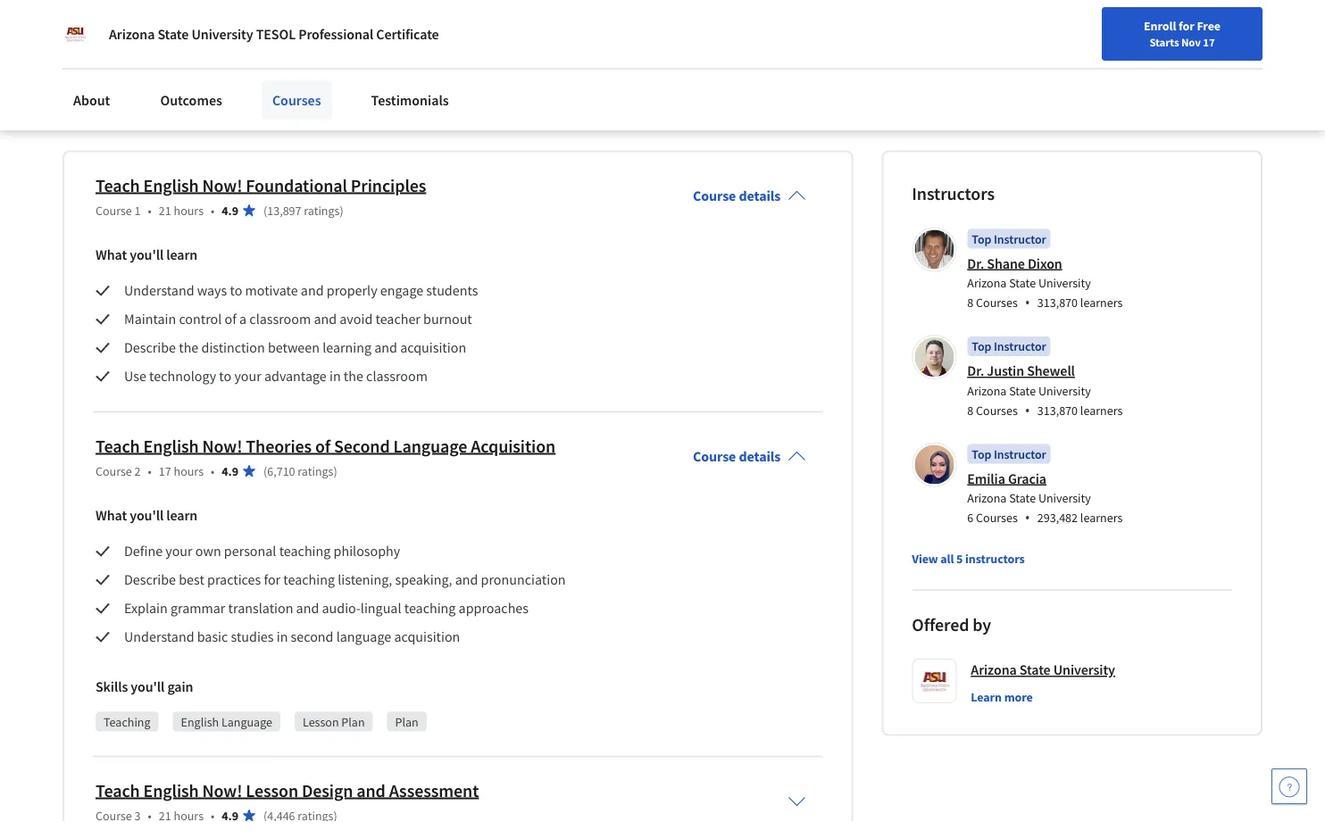 Task type: locate. For each thing, give the bounding box(es) containing it.
8 for dr. justin shewell
[[968, 403, 974, 419]]

now! for theories
[[202, 436, 242, 458]]

0 vertical spatial understand
[[124, 282, 194, 300]]

understand up the maintain
[[124, 282, 194, 300]]

2 ( from the top
[[263, 464, 267, 480]]

state up learn more button
[[1020, 662, 1051, 680]]

course down world.
[[494, 56, 533, 74]]

describe for describe best practices for teaching listening, speaking, and pronunciation
[[124, 572, 176, 590]]

1 top from the top
[[972, 232, 992, 248]]

anyone
[[222, 35, 267, 53]]

arizona up learn
[[971, 662, 1017, 680]]

of up the 'distinction'
[[225, 311, 237, 329]]

define
[[124, 543, 163, 561]]

course right this
[[90, 35, 130, 53]]

17 inside 'enroll for free starts nov 17'
[[1203, 35, 1215, 49]]

now! left theories
[[202, 436, 242, 458]]

what you'll learn down course 1 • 21 hours •
[[96, 247, 198, 265]]

what down course 1 • 21 hours •
[[96, 247, 127, 265]]

your down the 'distinction'
[[234, 368, 262, 386]]

what for define your own personal teaching philosophy
[[96, 508, 127, 525]]

now! up course 1 • 21 hours •
[[202, 175, 242, 197]]

state inside top instructor dr. shane dixon arizona state university 8 courses • 313,870 learners
[[1009, 276, 1036, 292]]

if
[[576, 35, 584, 53]]

1 describe from the top
[[124, 340, 176, 357]]

1 vertical spatial 17
[[159, 464, 171, 480]]

1 vertical spatial describe
[[124, 572, 176, 590]]

technology
[[149, 368, 216, 386]]

describe
[[124, 340, 176, 357], [124, 572, 176, 590]]

293,482
[[1038, 511, 1078, 527]]

0 horizontal spatial of
[[225, 311, 237, 329]]

to down the 'distinction'
[[219, 368, 232, 386]]

instructor
[[994, 232, 1047, 248], [994, 339, 1047, 355], [994, 447, 1047, 463]]

teach up 2 at the left bottom of page
[[96, 436, 140, 458]]

instructors
[[966, 552, 1025, 568]]

2 vertical spatial in
[[277, 629, 288, 647]]

courses down credential
[[272, 91, 321, 109]]

university inside top instructor emilia gracia arizona state university 6 courses • 293,482 learners
[[1039, 491, 1091, 507]]

• inside top instructor dr. shane dixon arizona state university 8 courses • 313,870 learners
[[1025, 294, 1031, 313]]

and right design
[[357, 780, 386, 803]]

top up the shane
[[972, 232, 992, 248]]

maintain control of a classroom and avoid teacher burnout
[[124, 311, 472, 329]]

learners inside top instructor dr. justin shewell arizona state university 8 courses • 313,870 learners
[[1081, 403, 1123, 419]]

2 hours from the top
[[174, 464, 204, 480]]

in inside this course is designed for anyone who wants to teach english anywhere in the world.  if you want to become a teacher, polish your teaching skills, or add a credential to your resume, this is the course for you! get certified by a nationally- ranked university. read more
[[496, 35, 507, 53]]

english for teach english now! theories of second language acquisition
[[143, 436, 199, 458]]

0 vertical spatial learn
[[166, 247, 198, 265]]

university
[[191, 25, 253, 43], [1039, 276, 1091, 292], [1039, 383, 1091, 399], [1039, 491, 1091, 507], [1054, 662, 1116, 680]]

ratings for theories
[[298, 464, 334, 480]]

hours for foundational
[[174, 203, 204, 219]]

plan right the lesson plan
[[395, 715, 419, 731]]

between
[[268, 340, 320, 357]]

1 ( from the top
[[263, 203, 267, 219]]

ways
[[197, 282, 227, 300]]

now! down english language
[[202, 780, 242, 803]]

teach for teach english now! theories of second language acquisition
[[96, 436, 140, 458]]

control
[[179, 311, 222, 329]]

teaching down designed
[[132, 56, 183, 74]]

english down 'teaching'
[[143, 780, 199, 803]]

0 vertical spatial details
[[739, 188, 781, 206]]

dr. inside top instructor dr. shane dixon arizona state university 8 courses • 313,870 learners
[[968, 255, 985, 273]]

instructor for justin
[[994, 339, 1047, 355]]

by inside this course is designed for anyone who wants to teach english anywhere in the world.  if you want to become a teacher, polish your teaching skills, or add a credential to your resume, this is the course for you! get certified by a nationally- ranked university. read more
[[660, 56, 675, 74]]

second
[[291, 629, 334, 647]]

• right 1
[[148, 203, 152, 219]]

a right add
[[264, 56, 271, 74]]

top for dr. justin shewell
[[972, 339, 992, 355]]

21
[[159, 203, 171, 219]]

1 vertical spatial 313,870
[[1038, 403, 1078, 419]]

0 vertical spatial course details
[[693, 188, 781, 206]]

1 vertical spatial dr.
[[968, 363, 985, 381]]

english up 'course 2 • 17 hours •'
[[143, 436, 199, 458]]

for up skills,
[[203, 35, 219, 53]]

your down teach
[[353, 56, 380, 74]]

5
[[957, 552, 963, 568]]

certified
[[608, 56, 658, 74]]

2 teach from the top
[[96, 436, 140, 458]]

0 vertical spatial in
[[496, 35, 507, 53]]

details for teach english now! foundational principles
[[739, 188, 781, 206]]

1 vertical spatial course details button
[[679, 424, 820, 491]]

2 8 from the top
[[968, 403, 974, 419]]

instructor inside top instructor dr. shane dixon arizona state university 8 courses • 313,870 learners
[[994, 232, 1047, 248]]

for up nov
[[1179, 18, 1195, 34]]

0 vertical spatial acquisition
[[400, 340, 466, 357]]

1 instructor from the top
[[994, 232, 1047, 248]]

2 course details from the top
[[693, 449, 781, 466]]

1 vertical spatial (
[[263, 464, 267, 480]]

0 vertical spatial learners
[[1081, 295, 1123, 311]]

313,870 inside top instructor dr. justin shewell arizona state university 8 courses • 313,870 learners
[[1038, 403, 1078, 419]]

ratings down teach english now! theories of second language acquisition
[[298, 464, 334, 480]]

use
[[124, 368, 146, 386]]

1 now! from the top
[[202, 175, 242, 197]]

)
[[340, 203, 344, 219], [334, 464, 337, 480]]

read more button
[[63, 103, 130, 122]]

1 horizontal spatial 17
[[1203, 35, 1215, 49]]

3 top from the top
[[972, 447, 992, 463]]

2 describe from the top
[[124, 572, 176, 590]]

2 vertical spatial learners
[[1081, 511, 1123, 527]]

0 horizontal spatial )
[[334, 464, 337, 480]]

313,870 down shewell
[[1038, 403, 1078, 419]]

8 down the dr. shane dixon link
[[968, 295, 974, 311]]

arizona down the shane
[[968, 276, 1007, 292]]

1 vertical spatial by
[[973, 615, 992, 637]]

3 now! from the top
[[202, 780, 242, 803]]

language up teach english now! lesson design and assessment link
[[221, 715, 272, 731]]

0 vertical spatial hours
[[174, 203, 204, 219]]

learn for your
[[166, 508, 198, 525]]

you'll for understand
[[130, 247, 164, 265]]

• down the dr. shane dixon link
[[1025, 294, 1031, 313]]

0 vertical spatial what you'll learn
[[96, 247, 198, 265]]

english down gain
[[181, 715, 219, 731]]

0 horizontal spatial plan
[[342, 715, 365, 731]]

and up maintain control of a classroom and avoid teacher burnout
[[301, 282, 324, 300]]

1 vertical spatial you'll
[[130, 508, 164, 525]]

learn up own
[[166, 508, 198, 525]]

0 vertical spatial (
[[263, 203, 267, 219]]

more down university.
[[97, 104, 130, 121]]

a down become
[[678, 56, 685, 74]]

( down theories
[[263, 464, 267, 480]]

8 down dr. justin shewell link
[[968, 403, 974, 419]]

nov
[[1182, 35, 1201, 49]]

avoid
[[340, 311, 373, 329]]

313,870 for dr. justin shewell
[[1038, 403, 1078, 419]]

listening,
[[338, 572, 392, 590]]

for down define your own personal teaching philosophy
[[264, 572, 281, 590]]

of up the ( 6,710 ratings )
[[315, 436, 331, 458]]

acquisition down 'burnout'
[[400, 340, 466, 357]]

1 vertical spatial language
[[221, 715, 272, 731]]

lesson left design
[[246, 780, 298, 803]]

17
[[1203, 35, 1215, 49], [159, 464, 171, 480]]

theories
[[246, 436, 312, 458]]

2 plan from the left
[[395, 715, 419, 731]]

learn
[[971, 690, 1002, 706]]

wants
[[298, 35, 334, 53]]

1 vertical spatial of
[[315, 436, 331, 458]]

1 vertical spatial now!
[[202, 436, 242, 458]]

0 vertical spatial you'll
[[130, 247, 164, 265]]

3 teach from the top
[[96, 780, 140, 803]]

2 what you'll learn from the top
[[96, 508, 198, 525]]

teach up 1
[[96, 175, 140, 197]]

0 horizontal spatial by
[[660, 56, 675, 74]]

0 vertical spatial language
[[393, 436, 467, 458]]

2 learners from the top
[[1081, 403, 1123, 419]]

2 vertical spatial top
[[972, 447, 992, 463]]

0 horizontal spatial is
[[133, 35, 142, 53]]

2 4.9 from the top
[[222, 464, 238, 480]]

1 vertical spatial learners
[[1081, 403, 1123, 419]]

audio-
[[322, 600, 361, 618]]

by down become
[[660, 56, 675, 74]]

english up resume,
[[388, 35, 431, 53]]

2 learn from the top
[[166, 508, 198, 525]]

0 vertical spatial now!
[[202, 175, 242, 197]]

0 vertical spatial dr.
[[968, 255, 985, 273]]

top up "emilia"
[[972, 447, 992, 463]]

describe for describe the distinction between learning and acquisition
[[124, 340, 176, 357]]

plan up design
[[342, 715, 365, 731]]

english up 21
[[143, 175, 199, 197]]

0 vertical spatial describe
[[124, 340, 176, 357]]

1 vertical spatial in
[[330, 368, 341, 386]]

understand
[[124, 282, 194, 300], [124, 629, 194, 647]]

understand for understand basic studies in second language acquisition
[[124, 629, 194, 647]]

1 vertical spatial instructor
[[994, 339, 1047, 355]]

0 vertical spatial 8
[[968, 295, 974, 311]]

( for foundational
[[263, 203, 267, 219]]

1 8 from the top
[[968, 295, 974, 311]]

3 learners from the top
[[1081, 511, 1123, 527]]

teach
[[352, 35, 385, 53]]

1 vertical spatial what
[[96, 508, 127, 525]]

the up technology
[[179, 340, 199, 357]]

0 vertical spatial lesson
[[303, 715, 339, 731]]

teach down 'teaching'
[[96, 780, 140, 803]]

skills
[[96, 679, 128, 697]]

1 dr. from the top
[[968, 255, 985, 273]]

313,870 inside top instructor dr. shane dixon arizona state university 8 courses • 313,870 learners
[[1038, 295, 1078, 311]]

2 vertical spatial instructor
[[994, 447, 1047, 463]]

more right learn
[[1005, 690, 1033, 706]]

2 313,870 from the top
[[1038, 403, 1078, 419]]

8 inside top instructor dr. justin shewell arizona state university 8 courses • 313,870 learners
[[968, 403, 974, 419]]

) for of
[[334, 464, 337, 480]]

1 vertical spatial learn
[[166, 508, 198, 525]]

3 instructor from the top
[[994, 447, 1047, 463]]

0 vertical spatial ratings
[[304, 203, 340, 219]]

design
[[302, 780, 353, 803]]

1 vertical spatial classroom
[[366, 368, 428, 386]]

for
[[1179, 18, 1195, 34], [203, 35, 219, 53], [536, 56, 553, 74], [264, 572, 281, 590]]

1 vertical spatial course details
[[693, 449, 781, 466]]

2 understand from the top
[[124, 629, 194, 647]]

0 vertical spatial 313,870
[[1038, 295, 1078, 311]]

course details
[[693, 188, 781, 206], [693, 449, 781, 466]]

1 313,870 from the top
[[1038, 295, 1078, 311]]

classroom down teacher
[[366, 368, 428, 386]]

instructor for gracia
[[994, 447, 1047, 463]]

polish
[[63, 56, 99, 74]]

teaching inside this course is designed for anyone who wants to teach english anywhere in the world.  if you want to become a teacher, polish your teaching skills, or add a credential to your resume, this is the course for you! get certified by a nationally- ranked university. read more
[[132, 56, 183, 74]]

instructor up the dr. shane dixon link
[[994, 232, 1047, 248]]

1 what from the top
[[96, 247, 127, 265]]

what
[[96, 247, 127, 265], [96, 508, 127, 525]]

state down dr. justin shewell link
[[1009, 383, 1036, 399]]

1 horizontal spatial more
[[1005, 690, 1033, 706]]

1 vertical spatial lesson
[[246, 780, 298, 803]]

1 vertical spatial )
[[334, 464, 337, 480]]

) for principles
[[340, 203, 344, 219]]

dr. shane dixon link
[[968, 255, 1063, 273]]

all
[[941, 552, 954, 568]]

about
[[73, 91, 110, 109]]

learn more button
[[971, 689, 1033, 707]]

2 horizontal spatial in
[[496, 35, 507, 53]]

you'll
[[130, 247, 164, 265], [130, 508, 164, 525], [131, 679, 165, 697]]

classroom down motivate
[[250, 311, 311, 329]]

( down teach english now! foundational principles link
[[263, 203, 267, 219]]

teaching up explain grammar translation and audio-lingual teaching approaches
[[283, 572, 335, 590]]

instructor up gracia at the bottom right of the page
[[994, 447, 1047, 463]]

0 vertical spatial course details button
[[679, 163, 820, 231]]

dr. justin shewell link
[[968, 363, 1075, 381]]

1 learners from the top
[[1081, 295, 1123, 311]]

top inside top instructor dr. justin shewell arizona state university 8 courses • 313,870 learners
[[972, 339, 992, 355]]

by right the offered
[[973, 615, 992, 637]]

what for understand ways to motivate and properly engage students
[[96, 247, 127, 265]]

menu item
[[951, 18, 1066, 76]]

arizona state university link
[[971, 660, 1116, 682]]

acquisition
[[400, 340, 466, 357], [394, 629, 460, 647]]

lesson up design
[[303, 715, 339, 731]]

313,870 down dixon
[[1038, 295, 1078, 311]]

1 vertical spatial understand
[[124, 629, 194, 647]]

1 vertical spatial acquisition
[[394, 629, 460, 647]]

0 vertical spatial top
[[972, 232, 992, 248]]

0 vertical spatial 4.9
[[222, 203, 238, 219]]

2 course details button from the top
[[679, 424, 820, 491]]

top for dr. shane dixon
[[972, 232, 992, 248]]

1 vertical spatial course
[[494, 56, 533, 74]]

dr. left the shane
[[968, 255, 985, 273]]

2 dr. from the top
[[968, 363, 985, 381]]

1 vertical spatial is
[[459, 56, 468, 74]]

you
[[587, 35, 609, 53]]

0 vertical spatial )
[[340, 203, 344, 219]]

1 hours from the top
[[174, 203, 204, 219]]

1 course details button from the top
[[679, 163, 820, 231]]

4.9 down teach english now! foundational principles link
[[222, 203, 238, 219]]

dr. inside top instructor dr. justin shewell arizona state university 8 courses • 313,870 learners
[[968, 363, 985, 381]]

who
[[269, 35, 295, 53]]

shewell
[[1027, 363, 1075, 381]]

0 vertical spatial is
[[133, 35, 142, 53]]

4.9
[[222, 203, 238, 219], [222, 464, 238, 480]]

in right 'anywhere'
[[496, 35, 507, 53]]

you'll down course 1 • 21 hours •
[[130, 247, 164, 265]]

1 course details from the top
[[693, 188, 781, 206]]

1 vertical spatial more
[[1005, 690, 1033, 706]]

0 vertical spatial teach
[[96, 175, 140, 197]]

english for teach english now! lesson design and assessment
[[143, 780, 199, 803]]

1 vertical spatial teach
[[96, 436, 140, 458]]

acquisition down lingual
[[394, 629, 460, 647]]

learn up "ways"
[[166, 247, 198, 265]]

gain
[[167, 679, 193, 697]]

acquisition for describe the distinction between learning and acquisition
[[400, 340, 466, 357]]

1 vertical spatial hours
[[174, 464, 204, 480]]

details for teach english now! theories of second language acquisition
[[739, 449, 781, 466]]

1 vertical spatial 4.9
[[222, 464, 238, 480]]

and
[[301, 282, 324, 300], [314, 311, 337, 329], [375, 340, 397, 357], [455, 572, 478, 590], [296, 600, 319, 618], [357, 780, 386, 803]]

state down gracia at the bottom right of the page
[[1009, 491, 1036, 507]]

2 top from the top
[[972, 339, 992, 355]]

1 vertical spatial details
[[739, 449, 781, 466]]

2 instructor from the top
[[994, 339, 1047, 355]]

about link
[[63, 80, 121, 120]]

2 vertical spatial now!
[[202, 780, 242, 803]]

course
[[90, 35, 130, 53], [494, 56, 533, 74]]

1 vertical spatial 8
[[968, 403, 974, 419]]

emilia
[[968, 470, 1006, 488]]

dr.
[[968, 255, 985, 273], [968, 363, 985, 381]]

instructors
[[912, 183, 995, 205]]

understand down explain
[[124, 629, 194, 647]]

0 vertical spatial more
[[97, 104, 130, 121]]

0 horizontal spatial more
[[97, 104, 130, 121]]

courses down the shane
[[976, 295, 1018, 311]]

top up justin
[[972, 339, 992, 355]]

engage
[[380, 282, 424, 300]]

• left the 293,482 at the right of the page
[[1025, 509, 1031, 528]]

1 horizontal spatial is
[[459, 56, 468, 74]]

1 learn from the top
[[166, 247, 198, 265]]

top for emilia gracia
[[972, 447, 992, 463]]

get
[[585, 56, 605, 74]]

1 horizontal spatial )
[[340, 203, 344, 219]]

1 4.9 from the top
[[222, 203, 238, 219]]

learners inside top instructor dr. shane dixon arizona state university 8 courses • 313,870 learners
[[1081, 295, 1123, 311]]

for down world.
[[536, 56, 553, 74]]

2 what from the top
[[96, 508, 127, 525]]

1 horizontal spatial course
[[494, 56, 533, 74]]

arizona inside top instructor dr. justin shewell arizona state university 8 courses • 313,870 learners
[[968, 383, 1007, 399]]

1 horizontal spatial of
[[315, 436, 331, 458]]

teach english now! foundational principles
[[96, 175, 426, 197]]

0 horizontal spatial language
[[221, 715, 272, 731]]

you'll up define
[[130, 508, 164, 525]]

to
[[337, 35, 349, 53], [645, 35, 657, 53], [337, 56, 350, 74], [230, 282, 242, 300], [219, 368, 232, 386]]

arizona
[[109, 25, 155, 43], [968, 276, 1007, 292], [968, 383, 1007, 399], [968, 491, 1007, 507], [971, 662, 1017, 680]]

1 vertical spatial ratings
[[298, 464, 334, 480]]

) down foundational
[[340, 203, 344, 219]]

of
[[225, 311, 237, 329], [315, 436, 331, 458]]

1 horizontal spatial by
[[973, 615, 992, 637]]

dr. left justin
[[968, 363, 985, 381]]

1 what you'll learn from the top
[[96, 247, 198, 265]]

dr. for dr. shane dixon
[[968, 255, 985, 273]]

offered
[[912, 615, 970, 637]]

1 vertical spatial what you'll learn
[[96, 508, 198, 525]]

instructor inside top instructor dr. justin shewell arizona state university 8 courses • 313,870 learners
[[994, 339, 1047, 355]]

8 inside top instructor dr. shane dixon arizona state university 8 courses • 313,870 learners
[[968, 295, 974, 311]]

arizona down "emilia"
[[968, 491, 1007, 507]]

read
[[63, 104, 94, 121]]

0 vertical spatial instructor
[[994, 232, 1047, 248]]

1 horizontal spatial classroom
[[366, 368, 428, 386]]

help center image
[[1279, 776, 1301, 798]]

1 details from the top
[[739, 188, 781, 206]]

instructor up dr. justin shewell link
[[994, 339, 1047, 355]]

2 details from the top
[[739, 449, 781, 466]]

1 horizontal spatial plan
[[395, 715, 419, 731]]

instructor inside top instructor emilia gracia arizona state university 6 courses • 293,482 learners
[[994, 447, 1047, 463]]

state down the dr. shane dixon link
[[1009, 276, 1036, 292]]

2 vertical spatial teach
[[96, 780, 140, 803]]

None search field
[[255, 11, 585, 47]]

is right the this on the left top of the page
[[459, 56, 468, 74]]

top inside top instructor emilia gracia arizona state university 6 courses • 293,482 learners
[[972, 447, 992, 463]]

0 vertical spatial by
[[660, 56, 675, 74]]

instructor for shane
[[994, 232, 1047, 248]]

hours right 2 at the left bottom of page
[[174, 464, 204, 480]]

1 horizontal spatial in
[[330, 368, 341, 386]]

certificate
[[376, 25, 439, 43]]

0 vertical spatial what
[[96, 247, 127, 265]]

acquisition
[[471, 436, 556, 458]]

0 vertical spatial 17
[[1203, 35, 1215, 49]]

course
[[693, 188, 736, 206], [96, 203, 132, 219], [693, 449, 736, 466], [96, 464, 132, 480]]

what you'll learn for define
[[96, 508, 198, 525]]

plan
[[342, 715, 365, 731], [395, 715, 419, 731]]

1 teach from the top
[[96, 175, 140, 197]]

describe up explain
[[124, 572, 176, 590]]

and down teacher
[[375, 340, 397, 357]]

0 vertical spatial course
[[90, 35, 130, 53]]

state
[[158, 25, 189, 43], [1009, 276, 1036, 292], [1009, 383, 1036, 399], [1009, 491, 1036, 507], [1020, 662, 1051, 680]]

arizona inside top instructor emilia gracia arizona state university 6 courses • 293,482 learners
[[968, 491, 1007, 507]]

1 vertical spatial top
[[972, 339, 992, 355]]

2 now! from the top
[[202, 436, 242, 458]]

view
[[912, 552, 938, 568]]

0 vertical spatial classroom
[[250, 311, 311, 329]]

1 understand from the top
[[124, 282, 194, 300]]

university inside top instructor dr. justin shewell arizona state university 8 courses • 313,870 learners
[[1039, 383, 1091, 399]]

courses inside top instructor emilia gracia arizona state university 6 courses • 293,482 learners
[[976, 511, 1018, 527]]

pronunciation
[[481, 572, 566, 590]]

top inside top instructor dr. shane dixon arizona state university 8 courses • 313,870 learners
[[972, 232, 992, 248]]

testimonials
[[371, 91, 449, 109]]

now!
[[202, 175, 242, 197], [202, 436, 242, 458], [202, 780, 242, 803]]

courses right 6
[[976, 511, 1018, 527]]

enroll for free starts nov 17
[[1144, 18, 1221, 49]]



Task type: describe. For each thing, give the bounding box(es) containing it.
you!
[[556, 56, 582, 74]]

own
[[195, 543, 221, 561]]

ranked
[[63, 78, 104, 96]]

personal
[[224, 543, 276, 561]]

and left avoid
[[314, 311, 337, 329]]

• right 21
[[211, 203, 215, 219]]

1 horizontal spatial language
[[393, 436, 467, 458]]

0 horizontal spatial classroom
[[250, 311, 311, 329]]

learn more
[[971, 690, 1033, 706]]

become
[[660, 35, 708, 53]]

• right 2 at the left bottom of page
[[148, 464, 152, 480]]

english for teach english now! foundational principles
[[143, 175, 199, 197]]

the down 'anywhere'
[[471, 56, 491, 74]]

2
[[135, 464, 141, 480]]

properly
[[327, 282, 377, 300]]

best
[[179, 572, 204, 590]]

credential
[[274, 56, 335, 74]]

( 6,710 ratings )
[[263, 464, 337, 480]]

this
[[63, 35, 87, 53]]

state up skills,
[[158, 25, 189, 43]]

( 13,897 ratings )
[[263, 203, 344, 219]]

practices
[[207, 572, 261, 590]]

tesol
[[256, 25, 296, 43]]

principles
[[351, 175, 426, 197]]

1 horizontal spatial lesson
[[303, 715, 339, 731]]

explain
[[124, 600, 168, 618]]

1
[[135, 203, 141, 219]]

or
[[223, 56, 235, 74]]

university.
[[107, 78, 169, 96]]

0 horizontal spatial in
[[277, 629, 288, 647]]

you'll for define
[[130, 508, 164, 525]]

dr. justin shewell image
[[915, 338, 954, 378]]

top instructor emilia gracia arizona state university 6 courses • 293,482 learners
[[968, 447, 1123, 528]]

course details button for teach english now! theories of second language acquisition
[[679, 424, 820, 491]]

arizona state university
[[971, 662, 1116, 680]]

6,710
[[267, 464, 295, 480]]

2 vertical spatial you'll
[[131, 679, 165, 697]]

4.9 for theories
[[222, 464, 238, 480]]

teacher
[[376, 311, 421, 329]]

teaching
[[104, 715, 151, 731]]

emilia gracia link
[[968, 470, 1047, 488]]

to down professional
[[337, 56, 350, 74]]

• left "6,710"
[[211, 464, 215, 480]]

lingual
[[361, 600, 402, 618]]

speaking,
[[395, 572, 452, 590]]

university inside top instructor dr. shane dixon arizona state university 8 courses • 313,870 learners
[[1039, 276, 1091, 292]]

learn for ways
[[166, 247, 198, 265]]

translation
[[228, 600, 293, 618]]

to right "ways"
[[230, 282, 242, 300]]

arizona inside top instructor dr. shane dixon arizona state university 8 courses • 313,870 learners
[[968, 276, 1007, 292]]

use technology to your advantage in the classroom
[[124, 368, 428, 386]]

more inside this course is designed for anyone who wants to teach english anywhere in the world.  if you want to become a teacher, polish your teaching skills, or add a credential to your resume, this is the course for you! get certified by a nationally- ranked university. read more
[[97, 104, 130, 121]]

enroll
[[1144, 18, 1177, 34]]

to right want
[[645, 35, 657, 53]]

distinction
[[201, 340, 265, 357]]

professional
[[299, 25, 374, 43]]

anywhere
[[434, 35, 493, 53]]

now! for lesson
[[202, 780, 242, 803]]

• inside top instructor emilia gracia arizona state university 6 courses • 293,482 learners
[[1025, 509, 1031, 528]]

ratings for foundational
[[304, 203, 340, 219]]

teach for teach english now! foundational principles
[[96, 175, 140, 197]]

teaching up describe best practices for teaching listening, speaking, and pronunciation
[[279, 543, 331, 561]]

to left teach
[[337, 35, 349, 53]]

view all 5 instructors button
[[912, 551, 1025, 569]]

your up university.
[[102, 56, 129, 74]]

add
[[238, 56, 261, 74]]

0 horizontal spatial course
[[90, 35, 130, 53]]

0 horizontal spatial 17
[[159, 464, 171, 480]]

• inside top instructor dr. justin shewell arizona state university 8 courses • 313,870 learners
[[1025, 401, 1031, 420]]

state inside top instructor emilia gracia arizona state university 6 courses • 293,482 learners
[[1009, 491, 1036, 507]]

the down learning
[[344, 368, 363, 386]]

for inside 'enroll for free starts nov 17'
[[1179, 18, 1195, 34]]

students
[[426, 282, 478, 300]]

1 plan from the left
[[342, 715, 365, 731]]

second
[[334, 436, 390, 458]]

view all 5 instructors
[[912, 552, 1025, 568]]

emilia gracia image
[[915, 446, 954, 485]]

grammar
[[171, 600, 225, 618]]

nationally-
[[688, 56, 752, 74]]

what you'll learn for understand
[[96, 247, 198, 265]]

learners for shewell
[[1081, 403, 1123, 419]]

a up nationally-
[[711, 35, 718, 53]]

gracia
[[1008, 470, 1047, 488]]

teach english now! foundational principles link
[[96, 175, 426, 197]]

6
[[968, 511, 974, 527]]

describe the distinction between learning and acquisition
[[124, 340, 466, 357]]

dr. shane dixon image
[[915, 231, 954, 270]]

and up approaches
[[455, 572, 478, 590]]

advantage
[[264, 368, 327, 386]]

and up second
[[296, 600, 319, 618]]

course details for teach english now! foundational principles
[[693, 188, 781, 206]]

313,870 for dr. shane dixon
[[1038, 295, 1078, 311]]

top instructor dr. shane dixon arizona state university 8 courses • 313,870 learners
[[968, 232, 1123, 313]]

0 vertical spatial of
[[225, 311, 237, 329]]

learning
[[323, 340, 372, 357]]

teach english now! lesson design and assessment
[[96, 780, 479, 803]]

foundational
[[246, 175, 347, 197]]

hours for theories
[[174, 464, 204, 480]]

the left world.
[[510, 35, 530, 53]]

describe best practices for teaching listening, speaking, and pronunciation
[[124, 572, 566, 590]]

course 2 • 17 hours •
[[96, 464, 215, 480]]

courses inside top instructor dr. shane dixon arizona state university 8 courses • 313,870 learners
[[976, 295, 1018, 311]]

basic
[[197, 629, 228, 647]]

outcomes link
[[150, 80, 233, 120]]

courses inside top instructor dr. justin shewell arizona state university 8 courses • 313,870 learners
[[976, 403, 1018, 419]]

teach english now! theories of second language acquisition link
[[96, 436, 556, 458]]

now! for foundational
[[202, 175, 242, 197]]

more inside button
[[1005, 690, 1033, 706]]

shane
[[987, 255, 1025, 273]]

course details for teach english now! theories of second language acquisition
[[693, 449, 781, 466]]

outcomes
[[160, 91, 222, 109]]

understand for understand ways to motivate and properly engage students
[[124, 282, 194, 300]]

acquisition for understand basic studies in second language acquisition
[[394, 629, 460, 647]]

offered by
[[912, 615, 992, 637]]

teaching down speaking,
[[404, 600, 456, 618]]

dr. for dr. justin shewell
[[968, 363, 985, 381]]

4.9 for foundational
[[222, 203, 238, 219]]

english inside this course is designed for anyone who wants to teach english anywhere in the world.  if you want to become a teacher, polish your teaching skills, or add a credential to your resume, this is the course for you! get certified by a nationally- ranked university. read more
[[388, 35, 431, 53]]

teach for teach english now! lesson design and assessment
[[96, 780, 140, 803]]

justin
[[987, 363, 1025, 381]]

coursera image
[[21, 15, 135, 43]]

( for theories
[[263, 464, 267, 480]]

learners inside top instructor emilia gracia arizona state university 6 courses • 293,482 learners
[[1081, 511, 1123, 527]]

want
[[612, 35, 642, 53]]

motivate
[[245, 282, 298, 300]]

understand basic studies in second language acquisition
[[124, 629, 460, 647]]

burnout
[[423, 311, 472, 329]]

teach english now! theories of second language acquisition
[[96, 436, 556, 458]]

this course is designed for anyone who wants to teach english anywhere in the world.  if you want to become a teacher, polish your teaching skills, or add a credential to your resume, this is the course for you! get certified by a nationally- ranked university. read more
[[63, 35, 772, 121]]

explain grammar translation and audio-lingual teaching approaches
[[124, 600, 529, 618]]

state inside top instructor dr. justin shewell arizona state university 8 courses • 313,870 learners
[[1009, 383, 1036, 399]]

8 for dr. shane dixon
[[968, 295, 974, 311]]

learners for dixon
[[1081, 295, 1123, 311]]

designed
[[145, 35, 200, 53]]

philosophy
[[334, 543, 400, 561]]

arizona up university.
[[109, 25, 155, 43]]

a up the 'distinction'
[[239, 311, 247, 329]]

starts
[[1150, 35, 1179, 49]]

course details button for teach english now! foundational principles
[[679, 163, 820, 231]]

arizona state university tesol professional certificate
[[109, 25, 439, 43]]

teacher,
[[721, 35, 769, 53]]

assessment
[[389, 780, 479, 803]]

courses link
[[262, 80, 332, 120]]

arizona state university image
[[63, 21, 88, 46]]

0 horizontal spatial lesson
[[246, 780, 298, 803]]

skills,
[[186, 56, 220, 74]]

show notifications image
[[1084, 22, 1106, 44]]

your left own
[[165, 543, 193, 561]]



Task type: vqa. For each thing, say whether or not it's contained in the screenshot.
topmost the flexibility
no



